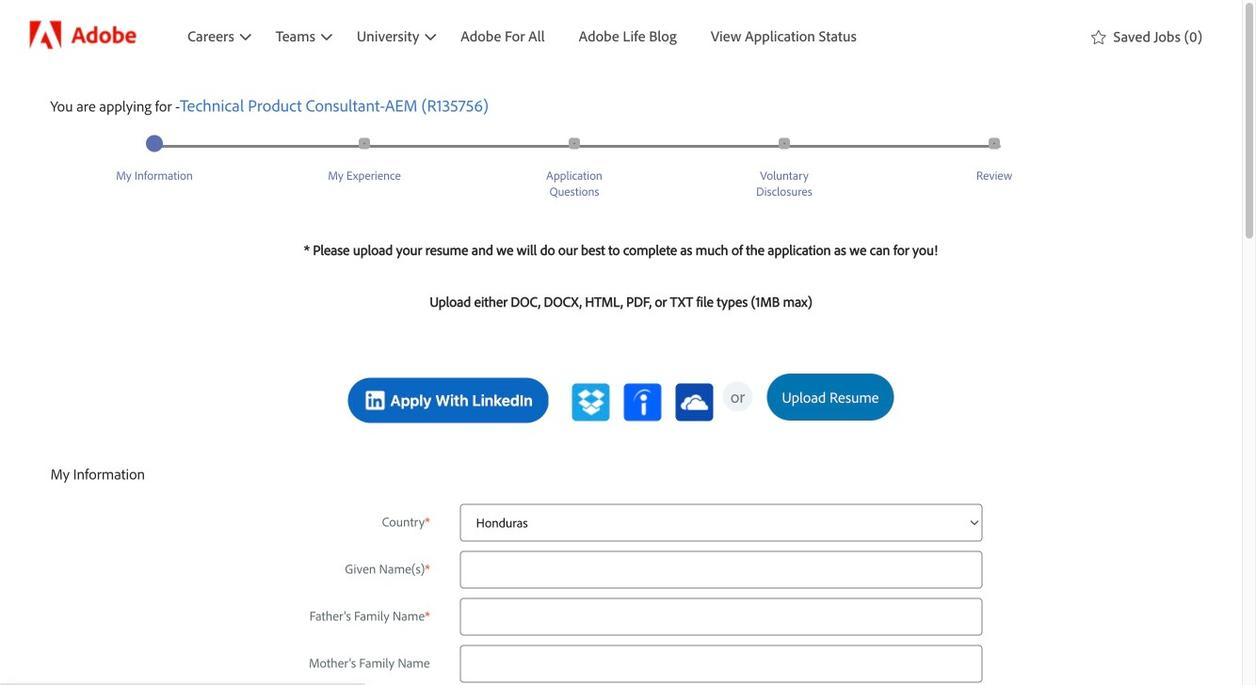 Task type: describe. For each thing, give the bounding box(es) containing it.
2 list item from the left
[[562, 0, 694, 72]]

Given Name(s) text field
[[460, 551, 983, 589]]

Father's Family Name text field
[[460, 598, 983, 636]]

company logo image
[[28, 20, 141, 52]]



Task type: vqa. For each thing, say whether or not it's contained in the screenshot.
given name(s) "text box" at bottom
yes



Task type: locate. For each thing, give the bounding box(es) containing it.
group
[[69, 239, 1173, 425]]

1 list item from the left
[[444, 0, 562, 72]]

list
[[171, 0, 1080, 72]]

list item
[[444, 0, 562, 72], [562, 0, 694, 72], [694, 0, 874, 72]]

3 list item from the left
[[694, 0, 874, 72]]

main content
[[0, 72, 1242, 686]]

heading
[[180, 77, 489, 120]]

star image
[[1091, 26, 1106, 45]]

Mother's Family Name text field
[[460, 645, 983, 683]]



